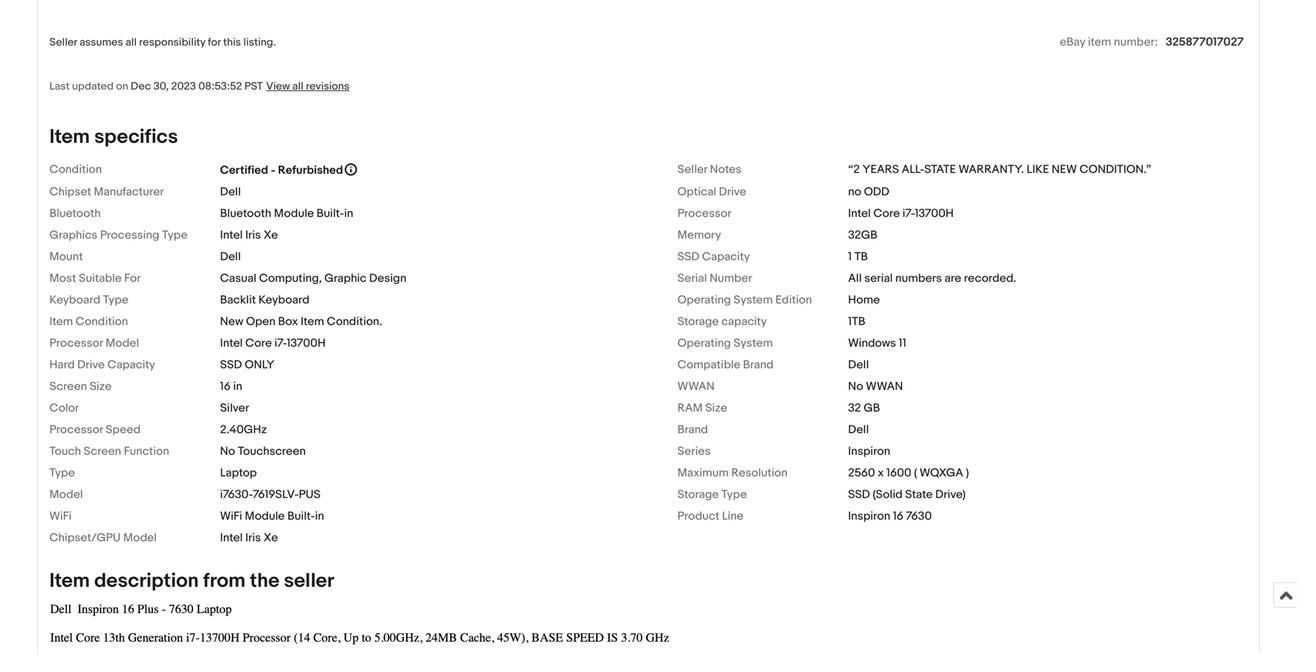 Task type: describe. For each thing, give the bounding box(es) containing it.
ssd capacity
[[678, 250, 750, 264]]

inspiron for inspiron
[[849, 444, 891, 458]]

compatible brand
[[678, 358, 774, 372]]

inspiron for inspiron 16 7630
[[849, 509, 891, 523]]

all serial numbers are recorded.
[[849, 271, 1017, 285]]

operating for operating system
[[678, 336, 731, 350]]

number:
[[1114, 35, 1159, 49]]

dell for compatible brand
[[849, 358, 869, 372]]

computing,
[[259, 271, 322, 285]]

casual computing, graphic design
[[220, 271, 407, 285]]

dell for chipset manufacturer
[[220, 185, 241, 199]]

touch screen function
[[49, 444, 169, 458]]

1 horizontal spatial all
[[292, 80, 304, 93]]

in for wifi module built-in
[[315, 509, 324, 523]]

item for item specifics
[[49, 125, 90, 149]]

item specifics
[[49, 125, 178, 149]]

chipset
[[49, 185, 91, 199]]

drive for optical
[[719, 185, 747, 199]]

assumes
[[80, 36, 123, 49]]

0 vertical spatial condition
[[49, 163, 102, 176]]

storage for storage capacity
[[678, 315, 719, 329]]

optical
[[678, 185, 717, 199]]

item condition
[[49, 315, 128, 329]]

backlit
[[220, 293, 256, 307]]

on
[[116, 80, 128, 93]]

dell for mount
[[220, 250, 241, 264]]

edition
[[776, 293, 812, 307]]

certified
[[220, 163, 268, 177]]

intel iris xe for chipset/gpu model
[[220, 531, 278, 545]]

new
[[1052, 163, 1077, 176]]

ram size
[[678, 401, 728, 415]]

for
[[208, 36, 221, 49]]

processor model
[[49, 336, 139, 350]]

32 gb
[[849, 401, 881, 415]]

core for processor model
[[245, 336, 272, 350]]

hard drive capacity
[[49, 358, 155, 372]]

most
[[49, 271, 76, 285]]

notes
[[710, 163, 742, 176]]

xe for chipset/gpu model
[[264, 531, 278, 545]]

processor for processor
[[678, 207, 732, 220]]

chipset manufacturer
[[49, 185, 164, 199]]

from
[[203, 569, 246, 593]]

model for processor model
[[106, 336, 139, 350]]

home
[[849, 293, 880, 307]]

ssd for ssd (solid state drive)
[[849, 488, 871, 502]]

storage type
[[678, 488, 747, 502]]

condition.
[[327, 315, 382, 329]]

new
[[220, 315, 244, 329]]

i7- for processor
[[903, 207, 915, 220]]

intel core i7-13700h for processor
[[849, 207, 954, 220]]

intel for chipset/gpu model
[[220, 531, 243, 545]]

bluetooth for bluetooth
[[49, 207, 101, 220]]

product
[[678, 509, 720, 523]]

updated
[[72, 80, 114, 93]]

1 horizontal spatial brand
[[743, 358, 774, 372]]

processor for processor model
[[49, 336, 103, 350]]

item
[[1088, 35, 1112, 49]]

ssd only
[[220, 358, 275, 372]]

30,
[[154, 80, 169, 93]]

intel iris xe for graphics processing type
[[220, 228, 278, 242]]

all-
[[902, 163, 925, 176]]

size for ram size
[[706, 401, 728, 415]]

ebay
[[1060, 35, 1086, 49]]

drive)
[[936, 488, 966, 502]]

2560 x 1600 ( wqxga )
[[849, 466, 969, 480]]

0 vertical spatial 16
[[220, 380, 231, 393]]

seller for seller notes
[[678, 163, 708, 176]]

box
[[278, 315, 298, 329]]

backlit keyboard
[[220, 293, 310, 307]]

all
[[849, 271, 862, 285]]

"2
[[849, 163, 860, 176]]

ssd for ssd only
[[220, 358, 242, 372]]

dell for brand
[[849, 423, 869, 437]]

chipset/gpu model
[[49, 531, 157, 545]]

suitable
[[79, 271, 122, 285]]

view all revisions link
[[263, 79, 350, 93]]

pus
[[299, 488, 321, 502]]

1 horizontal spatial 16
[[893, 509, 904, 523]]

1 vertical spatial screen
[[84, 444, 121, 458]]

item for item condition
[[49, 315, 73, 329]]

series
[[678, 444, 711, 458]]

processor speed
[[49, 423, 141, 437]]

seller for seller assumes all responsibility for this listing.
[[49, 36, 77, 49]]

2 keyboard from the left
[[259, 293, 310, 307]]

core for processor
[[874, 207, 900, 220]]

-
[[271, 163, 276, 177]]

touch
[[49, 444, 81, 458]]

storage capacity
[[678, 315, 767, 329]]

1 vertical spatial brand
[[678, 423, 708, 437]]

2560
[[849, 466, 876, 480]]

new open box item condition.
[[220, 315, 382, 329]]

years
[[863, 163, 900, 176]]

the
[[250, 569, 280, 593]]

32
[[849, 401, 861, 415]]

no
[[849, 185, 862, 199]]

hard
[[49, 358, 75, 372]]

keyboard type
[[49, 293, 129, 307]]

0 vertical spatial screen
[[49, 380, 87, 393]]

0 horizontal spatial capacity
[[107, 358, 155, 372]]

system for operating system
[[734, 336, 773, 350]]

item for item description from the seller
[[49, 569, 90, 593]]

color
[[49, 401, 79, 415]]

11
[[899, 336, 907, 350]]

module for bluetooth
[[274, 207, 314, 220]]

module for wifi
[[245, 509, 285, 523]]

warranty.
[[959, 163, 1025, 176]]

system for operating system edition
[[734, 293, 773, 307]]

windows
[[849, 336, 897, 350]]

1600
[[887, 466, 912, 480]]

responsibility
[[139, 36, 206, 49]]

0 horizontal spatial in
[[233, 380, 242, 393]]

ebay item number: 325877017027
[[1060, 35, 1244, 49]]

number
[[710, 271, 753, 285]]

1 wwan from the left
[[678, 380, 715, 393]]

windows 11
[[849, 336, 907, 350]]

last updated on dec 30, 2023 08:53:52 pst view all revisions
[[49, 80, 350, 93]]

i7- for processor model
[[275, 336, 287, 350]]

built- for wifi module built-in
[[287, 509, 315, 523]]

processing
[[100, 228, 160, 242]]

function
[[124, 444, 169, 458]]

capacity
[[722, 315, 767, 329]]

08:53:52
[[198, 80, 242, 93]]

most suitable for
[[49, 271, 141, 285]]

listing.
[[243, 36, 276, 49]]

silver
[[220, 401, 249, 415]]

wifi for wifi module built-in
[[220, 509, 242, 523]]



Task type: vqa. For each thing, say whether or not it's contained in the screenshot.


Task type: locate. For each thing, give the bounding box(es) containing it.
laptop
[[220, 466, 257, 480]]

this
[[223, 36, 241, 49]]

state
[[925, 163, 956, 176]]

1 vertical spatial all
[[292, 80, 304, 93]]

dell up casual
[[220, 250, 241, 264]]

1 horizontal spatial core
[[874, 207, 900, 220]]

graphics processing type
[[49, 228, 188, 242]]

"2 years all-state warranty. like new condition."
[[849, 163, 1152, 176]]

iris
[[245, 228, 261, 242], [245, 531, 261, 545]]

0 horizontal spatial bluetooth
[[49, 207, 101, 220]]

seller left 'assumes'
[[49, 36, 77, 49]]

intel iris xe down wifi module built-in
[[220, 531, 278, 545]]

type
[[162, 228, 188, 242], [103, 293, 129, 307], [49, 466, 75, 480], [722, 488, 747, 502]]

1 horizontal spatial built-
[[317, 207, 344, 220]]

1 horizontal spatial wwan
[[866, 380, 903, 393]]

iris for chipset/gpu model
[[245, 531, 261, 545]]

intel up 32gb
[[849, 207, 871, 220]]

1 vertical spatial inspiron
[[849, 509, 891, 523]]

1 iris from the top
[[245, 228, 261, 242]]

inspiron up "2560"
[[849, 444, 891, 458]]

1 xe from the top
[[264, 228, 278, 242]]

all right 'assumes'
[[126, 36, 137, 49]]

view
[[266, 80, 290, 93]]

i7- down box
[[275, 336, 287, 350]]

module
[[274, 207, 314, 220], [245, 509, 285, 523]]

1 vertical spatial intel iris xe
[[220, 531, 278, 545]]

2 wwan from the left
[[866, 380, 903, 393]]

graphics
[[49, 228, 98, 242]]

intel for processor
[[849, 207, 871, 220]]

0 vertical spatial iris
[[245, 228, 261, 242]]

0 horizontal spatial core
[[245, 336, 272, 350]]

condition up processor model
[[76, 315, 128, 329]]

2 vertical spatial in
[[315, 509, 324, 523]]

2 inspiron from the top
[[849, 509, 891, 523]]

(solid
[[873, 488, 903, 502]]

13700h down 'state'
[[915, 207, 954, 220]]

1 vertical spatial condition
[[76, 315, 128, 329]]

0 vertical spatial operating
[[678, 293, 731, 307]]

wifi module built-in
[[220, 509, 324, 523]]

core
[[874, 207, 900, 220], [245, 336, 272, 350]]

model up hard drive capacity
[[106, 336, 139, 350]]

1 horizontal spatial no
[[849, 380, 864, 393]]

1 bluetooth from the left
[[49, 207, 101, 220]]

1 horizontal spatial size
[[706, 401, 728, 415]]

item right box
[[301, 315, 324, 329]]

tb
[[855, 250, 868, 264]]

dec
[[131, 80, 151, 93]]

1 vertical spatial built-
[[287, 509, 315, 523]]

0 horizontal spatial 13700h
[[287, 336, 326, 350]]

0 vertical spatial intel core i7-13700h
[[849, 207, 954, 220]]

1
[[849, 250, 852, 264]]

resolution
[[732, 466, 788, 480]]

1 horizontal spatial intel core i7-13700h
[[849, 207, 954, 220]]

operating down serial number
[[678, 293, 731, 307]]

dell down certified
[[220, 185, 241, 199]]

refurbished
[[278, 163, 343, 177]]

0 vertical spatial processor
[[678, 207, 732, 220]]

capacity up number
[[702, 250, 750, 264]]

2 horizontal spatial in
[[344, 207, 353, 220]]

for
[[124, 271, 141, 285]]

model down touch
[[49, 488, 83, 502]]

13700h
[[915, 207, 954, 220], [287, 336, 326, 350]]

1 vertical spatial seller
[[678, 163, 708, 176]]

0 vertical spatial ssd
[[678, 250, 700, 264]]

0 vertical spatial intel iris xe
[[220, 228, 278, 242]]

2.40ghz
[[220, 423, 267, 437]]

13700h for processor model
[[287, 336, 326, 350]]

bluetooth for bluetooth module built-in
[[220, 207, 272, 220]]

1 vertical spatial i7-
[[275, 336, 287, 350]]

0 vertical spatial all
[[126, 36, 137, 49]]

condition up chipset
[[49, 163, 102, 176]]

no odd
[[849, 185, 890, 199]]

seller notes
[[678, 163, 742, 176]]

module down i7630-7619slv-pus
[[245, 509, 285, 523]]

1 vertical spatial capacity
[[107, 358, 155, 372]]

1 vertical spatial intel core i7-13700h
[[220, 336, 326, 350]]

inspiron 16 7630
[[849, 509, 932, 523]]

capacity down processor model
[[107, 358, 155, 372]]

7619slv-
[[253, 488, 299, 502]]

wwan up gb
[[866, 380, 903, 393]]

in down pus
[[315, 509, 324, 523]]

2023
[[171, 80, 196, 93]]

1 horizontal spatial ssd
[[678, 250, 700, 264]]

2 intel iris xe from the top
[[220, 531, 278, 545]]

no for no wwan
[[849, 380, 864, 393]]

bluetooth down certified
[[220, 207, 272, 220]]

item down keyboard type at the left
[[49, 315, 73, 329]]

ssd for ssd capacity
[[678, 250, 700, 264]]

0 horizontal spatial wifi
[[49, 509, 72, 523]]

0 vertical spatial 13700h
[[915, 207, 954, 220]]

xe for graphics processing type
[[264, 228, 278, 242]]

system up capacity
[[734, 293, 773, 307]]

16
[[220, 380, 231, 393], [893, 509, 904, 523]]

wifi for wifi
[[49, 509, 72, 523]]

0 vertical spatial drive
[[719, 185, 747, 199]]

model up description
[[123, 531, 157, 545]]

0 horizontal spatial ssd
[[220, 358, 242, 372]]

condition."
[[1080, 163, 1152, 176]]

1 storage from the top
[[678, 315, 719, 329]]

ssd down "2560"
[[849, 488, 871, 502]]

drive down processor model
[[77, 358, 105, 372]]

operating for operating system edition
[[678, 293, 731, 307]]

screen up color
[[49, 380, 87, 393]]

iris for graphics processing type
[[245, 228, 261, 242]]

0 horizontal spatial drive
[[77, 358, 105, 372]]

i7630-7619slv-pus
[[220, 488, 321, 502]]

maximum
[[678, 466, 729, 480]]

2 wifi from the left
[[220, 509, 242, 523]]

wwan up ram
[[678, 380, 715, 393]]

no
[[849, 380, 864, 393], [220, 444, 235, 458]]

0 horizontal spatial keyboard
[[49, 293, 100, 307]]

in for bluetooth module built-in
[[344, 207, 353, 220]]

0 vertical spatial core
[[874, 207, 900, 220]]

0 vertical spatial no
[[849, 380, 864, 393]]

storage up product
[[678, 488, 719, 502]]

size right ram
[[706, 401, 728, 415]]

size down hard drive capacity
[[90, 380, 112, 393]]

2 vertical spatial processor
[[49, 423, 103, 437]]

item
[[49, 125, 90, 149], [49, 315, 73, 329], [301, 315, 324, 329], [49, 569, 90, 593]]

memory
[[678, 228, 722, 242]]

16 in
[[220, 380, 242, 393]]

1 inspiron from the top
[[849, 444, 891, 458]]

inspiron down (solid
[[849, 509, 891, 523]]

(
[[914, 466, 918, 480]]

gb
[[864, 401, 881, 415]]

intel iris xe down bluetooth module built-in
[[220, 228, 278, 242]]

0 horizontal spatial brand
[[678, 423, 708, 437]]

size for screen size
[[90, 380, 112, 393]]

brand
[[743, 358, 774, 372], [678, 423, 708, 437]]

1 horizontal spatial bluetooth
[[220, 207, 272, 220]]

storage up 'operating system'
[[678, 315, 719, 329]]

wifi down i7630-
[[220, 509, 242, 523]]

last
[[49, 80, 70, 93]]

seller up the optical
[[678, 163, 708, 176]]

wwan
[[678, 380, 715, 393], [866, 380, 903, 393]]

no up 32
[[849, 380, 864, 393]]

keyboard up box
[[259, 293, 310, 307]]

keyboard down most
[[49, 293, 100, 307]]

type down touch
[[49, 466, 75, 480]]

item down the last
[[49, 125, 90, 149]]

are
[[945, 271, 962, 285]]

2 vertical spatial ssd
[[849, 488, 871, 502]]

1 operating from the top
[[678, 293, 731, 307]]

intel down i7630-
[[220, 531, 243, 545]]

bluetooth up graphics
[[49, 207, 101, 220]]

0 vertical spatial brand
[[743, 358, 774, 372]]

core up only
[[245, 336, 272, 350]]

iris down bluetooth module built-in
[[245, 228, 261, 242]]

0 vertical spatial inspiron
[[849, 444, 891, 458]]

type down suitable
[[103, 293, 129, 307]]

2 system from the top
[[734, 336, 773, 350]]

2 xe from the top
[[264, 531, 278, 545]]

built- down refurbished
[[317, 207, 344, 220]]

0 horizontal spatial all
[[126, 36, 137, 49]]

type right the processing
[[162, 228, 188, 242]]

1 keyboard from the left
[[49, 293, 100, 307]]

1 horizontal spatial keyboard
[[259, 293, 310, 307]]

item down chipset/gpu
[[49, 569, 90, 593]]

operating system
[[678, 336, 773, 350]]

2 horizontal spatial ssd
[[849, 488, 871, 502]]

16 up silver
[[220, 380, 231, 393]]

no up laptop
[[220, 444, 235, 458]]

module down certified - refurbished
[[274, 207, 314, 220]]

seller
[[49, 36, 77, 49], [678, 163, 708, 176]]

0 vertical spatial seller
[[49, 36, 77, 49]]

processor up touch
[[49, 423, 103, 437]]

chipset/gpu
[[49, 531, 121, 545]]

serial number
[[678, 271, 753, 285]]

1 vertical spatial size
[[706, 401, 728, 415]]

screen down the processor speed
[[84, 444, 121, 458]]

1 vertical spatial 16
[[893, 509, 904, 523]]

0 horizontal spatial no
[[220, 444, 235, 458]]

brand up series
[[678, 423, 708, 437]]

storage for storage type
[[678, 488, 719, 502]]

open
[[246, 315, 276, 329]]

)
[[966, 466, 969, 480]]

1 horizontal spatial drive
[[719, 185, 747, 199]]

0 vertical spatial model
[[106, 336, 139, 350]]

0 vertical spatial system
[[734, 293, 773, 307]]

1 tb
[[849, 250, 868, 264]]

0 horizontal spatial i7-
[[275, 336, 287, 350]]

operating up "compatible" at the right bottom of the page
[[678, 336, 731, 350]]

system down capacity
[[734, 336, 773, 350]]

core down odd
[[874, 207, 900, 220]]

state
[[906, 488, 933, 502]]

intel iris xe
[[220, 228, 278, 242], [220, 531, 278, 545]]

processor for processor speed
[[49, 423, 103, 437]]

no for no touchscreen
[[220, 444, 235, 458]]

wqxga
[[920, 466, 964, 480]]

0 vertical spatial xe
[[264, 228, 278, 242]]

odd
[[864, 185, 890, 199]]

storage
[[678, 315, 719, 329], [678, 488, 719, 502]]

intel core i7-13700h down open
[[220, 336, 326, 350]]

1 vertical spatial in
[[233, 380, 242, 393]]

drive for hard
[[77, 358, 105, 372]]

recorded.
[[964, 271, 1017, 285]]

1 horizontal spatial seller
[[678, 163, 708, 176]]

0 vertical spatial module
[[274, 207, 314, 220]]

intel
[[849, 207, 871, 220], [220, 228, 243, 242], [220, 336, 243, 350], [220, 531, 243, 545]]

1 vertical spatial operating
[[678, 336, 731, 350]]

intel for graphics processing type
[[220, 228, 243, 242]]

1 horizontal spatial wifi
[[220, 509, 242, 523]]

ssd up serial
[[678, 250, 700, 264]]

1 vertical spatial system
[[734, 336, 773, 350]]

1 vertical spatial module
[[245, 509, 285, 523]]

1 vertical spatial drive
[[77, 358, 105, 372]]

type up line
[[722, 488, 747, 502]]

1 system from the top
[[734, 293, 773, 307]]

like
[[1027, 163, 1050, 176]]

iris down wifi module built-in
[[245, 531, 261, 545]]

0 vertical spatial in
[[344, 207, 353, 220]]

0 vertical spatial capacity
[[702, 250, 750, 264]]

intel for processor model
[[220, 336, 243, 350]]

1 vertical spatial 13700h
[[287, 336, 326, 350]]

0 horizontal spatial wwan
[[678, 380, 715, 393]]

1 horizontal spatial i7-
[[903, 207, 915, 220]]

built-
[[317, 207, 344, 220], [287, 509, 315, 523]]

1 vertical spatial no
[[220, 444, 235, 458]]

0 vertical spatial storage
[[678, 315, 719, 329]]

1 wifi from the left
[[49, 509, 72, 523]]

i7- down "all-" at top right
[[903, 207, 915, 220]]

processor
[[678, 207, 732, 220], [49, 336, 103, 350], [49, 423, 103, 437]]

xe down wifi module built-in
[[264, 531, 278, 545]]

ssd (solid state drive)
[[849, 488, 966, 502]]

intel down new at left
[[220, 336, 243, 350]]

built- down pus
[[287, 509, 315, 523]]

2 bluetooth from the left
[[220, 207, 272, 220]]

wifi up chipset/gpu
[[49, 509, 72, 523]]

2 vertical spatial model
[[123, 531, 157, 545]]

1 vertical spatial processor
[[49, 336, 103, 350]]

in up graphic
[[344, 207, 353, 220]]

ssd up 16 in
[[220, 358, 242, 372]]

2 iris from the top
[[245, 531, 261, 545]]

1 vertical spatial storage
[[678, 488, 719, 502]]

item description from the seller
[[49, 569, 334, 593]]

model for chipset/gpu model
[[123, 531, 157, 545]]

operating system edition
[[678, 293, 812, 307]]

mount
[[49, 250, 83, 264]]

dell down 32
[[849, 423, 869, 437]]

0 horizontal spatial intel core i7-13700h
[[220, 336, 326, 350]]

0 vertical spatial size
[[90, 380, 112, 393]]

1 horizontal spatial capacity
[[702, 250, 750, 264]]

brand down 'operating system'
[[743, 358, 774, 372]]

0 vertical spatial built-
[[317, 207, 344, 220]]

1 vertical spatial xe
[[264, 531, 278, 545]]

0 vertical spatial i7-
[[903, 207, 915, 220]]

7630
[[906, 509, 932, 523]]

seller assumes all responsibility for this listing.
[[49, 36, 276, 49]]

processor down item condition
[[49, 336, 103, 350]]

no touchscreen
[[220, 444, 306, 458]]

speed
[[106, 423, 141, 437]]

all right view
[[292, 80, 304, 93]]

size
[[90, 380, 112, 393], [706, 401, 728, 415]]

1 vertical spatial iris
[[245, 531, 261, 545]]

1 intel iris xe from the top
[[220, 228, 278, 242]]

2 operating from the top
[[678, 336, 731, 350]]

built- for bluetooth module built-in
[[317, 207, 344, 220]]

13700h down the new open box item condition.
[[287, 336, 326, 350]]

casual
[[220, 271, 257, 285]]

0 horizontal spatial size
[[90, 380, 112, 393]]

1 vertical spatial core
[[245, 336, 272, 350]]

bluetooth
[[49, 207, 101, 220], [220, 207, 272, 220]]

325877017027
[[1166, 35, 1244, 49]]

touchscreen
[[238, 444, 306, 458]]

screen
[[49, 380, 87, 393], [84, 444, 121, 458]]

2 storage from the top
[[678, 488, 719, 502]]

processor up memory
[[678, 207, 732, 220]]

1 vertical spatial ssd
[[220, 358, 242, 372]]

no wwan
[[849, 380, 903, 393]]

1 horizontal spatial in
[[315, 509, 324, 523]]

16 left 7630
[[893, 509, 904, 523]]

description
[[94, 569, 199, 593]]

i7630-
[[220, 488, 253, 502]]

0 horizontal spatial 16
[[220, 380, 231, 393]]

intel up casual
[[220, 228, 243, 242]]

0 horizontal spatial built-
[[287, 509, 315, 523]]

compatible
[[678, 358, 741, 372]]

1 vertical spatial model
[[49, 488, 83, 502]]

dell down windows
[[849, 358, 869, 372]]

13700h for processor
[[915, 207, 954, 220]]

operating
[[678, 293, 731, 307], [678, 336, 731, 350]]

drive down notes
[[719, 185, 747, 199]]

1 horizontal spatial 13700h
[[915, 207, 954, 220]]

wifi
[[49, 509, 72, 523], [220, 509, 242, 523]]

in up silver
[[233, 380, 242, 393]]

intel core i7-13700h for processor model
[[220, 336, 326, 350]]

xe down bluetooth module built-in
[[264, 228, 278, 242]]

0 horizontal spatial seller
[[49, 36, 77, 49]]

intel core i7-13700h down odd
[[849, 207, 954, 220]]



